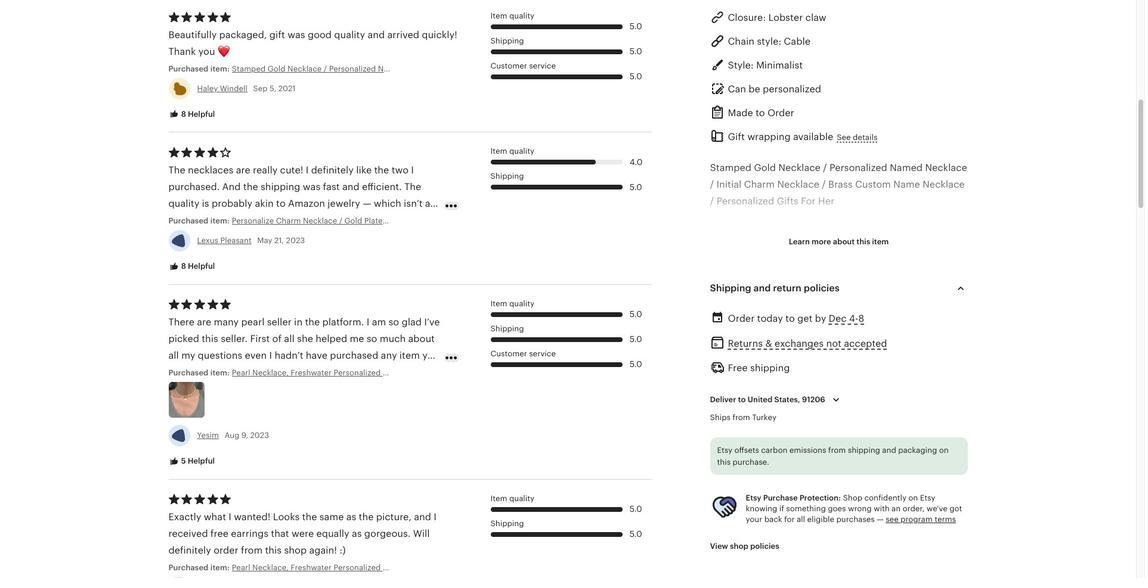 Task type: locate. For each thing, give the bounding box(es) containing it.
1 horizontal spatial order
[[768, 107, 794, 119]]

1 vertical spatial ♥
[[931, 246, 936, 257]]

chain
[[728, 36, 754, 47]]

etsy purchase protection:
[[746, 494, 841, 503]]

0 horizontal spatial you
[[198, 46, 215, 57]]

0 horizontal spatial days.
[[850, 563, 874, 574]]

0 vertical spatial days.
[[919, 279, 943, 290]]

>>
[[920, 479, 930, 491]]

— inside the necklaces are really cute! i definitely like the two i purchased. and the shipping was fast and efficient. the quality is probably akin to amazon jewelry — which isn't a bad thing per se! but they looked slightly less cheap in the photos. still super cute though!
[[363, 198, 371, 209]]

1 p from the left
[[748, 413, 754, 424]]

etsy inside shop confidently on etsy knowing if something goes wrong with an order, we've got your back for all eligible purchases —
[[920, 494, 935, 503]]

and right tools
[[767, 346, 784, 357]]

exactly
[[168, 512, 201, 523]]

1 item: from the top
[[210, 64, 230, 73]]

1 item from the top
[[491, 11, 507, 20]]

/ up dainty
[[710, 196, 714, 207]]

0 vertical spatial name
[[894, 179, 920, 190]]

the inside the dainty name necklace ♥ the most unique jewelry you can find, perfect gift for you and your loved one ♥
[[824, 229, 840, 240]]

5 5.0 from the top
[[630, 309, 642, 319]]

2 item: from the top
[[210, 216, 230, 225]]

possible
[[858, 546, 896, 558]]

this inside exactly what i wanted!  looks the same as the picture, and i received free earrings that were equally as gorgeous. will definitely order from this shop again! :)
[[265, 545, 282, 557]]

1 horizontal spatial this
[[717, 458, 731, 467]]

details
[[853, 133, 878, 142]]

3 ✔️ from the top
[[710, 546, 722, 558]]

2 vertical spatial is
[[848, 546, 855, 558]]

her
[[818, 196, 835, 207]]

protection:
[[800, 494, 841, 503]]

3 item quality from the top
[[491, 299, 534, 308]]

for inside the dainty name necklace ♥ the most unique jewelry you can find, perfect gift for you and your loved one ♥
[[806, 246, 819, 257]]

etsy left "offsets"
[[717, 446, 732, 455]]

and left return
[[754, 283, 771, 294]]

0 horizontal spatial delivery
[[727, 513, 764, 524]]

✔️ left first-
[[710, 479, 722, 491]]

0 horizontal spatial order
[[728, 313, 755, 324]]

1- right within
[[904, 279, 911, 290]]

2 vertical spatial helpful
[[188, 457, 215, 466]]

1- right ship
[[800, 446, 807, 457]]

on
[[913, 346, 925, 357], [939, 446, 949, 455], [909, 494, 918, 503]]

eligible
[[807, 515, 834, 524]]

1 vertical spatial was
[[303, 181, 320, 193]]

2 horizontal spatial the
[[824, 229, 840, 240]]

1 horizontal spatial policies
[[804, 283, 840, 294]]

0 vertical spatial a
[[425, 198, 430, 209]]

business
[[815, 446, 855, 457], [808, 563, 848, 574]]

0 horizontal spatial a
[[425, 198, 430, 209]]

shipping
[[261, 181, 300, 193], [750, 363, 790, 374], [848, 446, 880, 455], [773, 479, 812, 491], [878, 479, 918, 491]]

the inside ✔️ first-class shipping as a standard shipping >> personalized shipment with a tracking number to check the delivery status.
[[710, 513, 725, 524]]

1 vertical spatial order
[[728, 313, 755, 324]]

again!
[[309, 545, 337, 557]]

the
[[168, 165, 185, 176], [404, 181, 421, 193], [824, 229, 840, 240]]

0 vertical spatial 8 helpful
[[179, 110, 215, 119]]

✔️ inside ✔️ first-class shipping as a standard shipping >> personalized shipment with a tracking number to check the delivery status.
[[710, 479, 722, 491]]

2 vertical spatial from
[[241, 545, 263, 557]]

closure: lobster claw
[[728, 12, 827, 23]]

0 horizontal spatial your
[[746, 515, 762, 524]]

wrong
[[848, 505, 872, 514]]

1 horizontal spatial are
[[841, 346, 856, 357]]

1 8 helpful from the top
[[179, 110, 215, 119]]

emissions
[[790, 446, 826, 455]]

1 horizontal spatial gift
[[788, 246, 804, 257]]

✔️ inside "✔️ express delivery upgrade is possible at checkout. you will have it in 2-4 business days."
[[710, 546, 722, 558]]

are up and
[[236, 165, 250, 176]]

i right h
[[743, 413, 746, 424]]

4
[[799, 563, 805, 574]]

2 customer service from the top
[[491, 349, 556, 358]]

0 horizontal spatial the
[[168, 165, 185, 176]]

name inside the dainty name necklace ♥ the most unique jewelry you can find, perfect gift for you and your loved one ♥
[[742, 229, 768, 240]]

initial
[[717, 179, 742, 190]]

2 8 helpful from the top
[[179, 262, 215, 271]]

0 horizontal spatial for
[[784, 515, 795, 524]]

is inside "✔️ express delivery upgrade is possible at checkout. you will have it in 2-4 business days."
[[848, 546, 855, 558]]

cute
[[254, 231, 274, 243]]

1 vertical spatial in
[[789, 446, 797, 457]]

purchased item: up view details of this review photo by yesim
[[168, 369, 232, 378]]

2023 right 21,
[[286, 236, 305, 245]]

exactly what i wanted!  looks the same as the picture, and i received free earrings that were equally as gorgeous. will definitely order from this shop again! :)
[[168, 512, 437, 557]]

🚀 right the details
[[829, 413, 841, 424]]

8 helpful button down haley
[[160, 104, 224, 125]]

tracking
[[846, 496, 883, 507]]

8 helpful down haley
[[179, 110, 215, 119]]

1 vertical spatial 2
[[807, 446, 812, 457]]

0 vertical spatial ✔️
[[710, 446, 722, 457]]

p right h
[[748, 413, 754, 424]]

8 helpful button for 5.0
[[160, 104, 224, 125]]

gift inside the dainty name necklace ♥ the most unique jewelry you can find, perfect gift for you and your loved one ♥
[[788, 246, 804, 257]]

from down earrings
[[241, 545, 263, 557]]

lexus pleasant link
[[197, 236, 252, 245]]

1 horizontal spatial with
[[874, 505, 890, 514]]

to down >>
[[924, 496, 933, 507]]

purchased item: up 'lexus'
[[168, 216, 232, 225]]

as right equally
[[352, 529, 362, 540]]

to inside the necklaces are really cute! i definitely like the two i purchased. and the shipping was fast and efficient. the quality is probably akin to amazon jewelry — which isn't a bad thing per se! but they looked slightly less cheap in the photos. still super cute though!
[[276, 198, 286, 209]]

is left the possible
[[848, 546, 855, 558]]

necklace inside the dainty name necklace ♥ the most unique jewelry you can find, perfect gift for you and your loved one ♥
[[771, 229, 813, 240]]

gift right perfect
[[788, 246, 804, 257]]

2 horizontal spatial from
[[828, 446, 846, 455]]

akin
[[255, 198, 274, 209]]

windell
[[220, 84, 248, 93]]

on right packaging
[[939, 446, 949, 455]]

made
[[786, 279, 812, 290]]

to right akin
[[276, 198, 286, 209]]

2 5.0 from the top
[[630, 47, 642, 56]]

from right "emissions" at bottom right
[[828, 446, 846, 455]]

8 helpful button down photos.
[[160, 256, 224, 278]]

n
[[770, 413, 777, 424]]

order down can be personalized
[[768, 107, 794, 119]]

0 horizontal spatial definitely
[[168, 545, 211, 557]]

0 horizontal spatial shop
[[284, 545, 307, 557]]

order up the returns
[[728, 313, 755, 324]]

closure:
[[728, 12, 766, 23]]

in right ship
[[789, 446, 797, 457]]

3 helpful from the top
[[188, 457, 215, 466]]

1 horizontal spatial delivery
[[768, 546, 805, 558]]

gift right 'packaged,'
[[269, 29, 285, 40]]

0 vertical spatial service
[[529, 62, 556, 70]]

express
[[725, 546, 766, 558]]

personalized up the returns
[[710, 312, 768, 324]]

9 5.0 from the top
[[630, 530, 642, 539]]

0 horizontal spatial 2023
[[250, 431, 269, 440]]

8 helpful down 'lexus'
[[179, 262, 215, 271]]

2 8 helpful button from the top
[[160, 256, 224, 278]]

1 vertical spatial days.
[[850, 563, 874, 574]]

0 horizontal spatial —
[[363, 198, 371, 209]]

—
[[363, 198, 371, 209], [877, 515, 884, 524]]

delivery
[[727, 513, 764, 524], [768, 546, 805, 558]]

1 vertical spatial service
[[529, 349, 556, 358]]

0 horizontal spatial in
[[408, 215, 417, 226]]

shipping up etsy purchase protection:
[[773, 479, 812, 491]]

and right days
[[882, 446, 896, 455]]

2023 right 9,
[[250, 431, 269, 440]]

1 horizontal spatial jewelry
[[902, 229, 935, 240]]

with up the eligible
[[816, 496, 835, 507]]

etsy for etsy purchase protection:
[[746, 494, 761, 503]]

your down knowing
[[746, 515, 762, 524]]

1 horizontal spatial —
[[877, 515, 884, 524]]

on left brass.
[[913, 346, 925, 357]]

this down 'that'
[[265, 545, 282, 557]]

shop inside exactly what i wanted!  looks the same as the picture, and i received free earrings that were equally as gorgeous. will definitely order from this shop again! :)
[[284, 545, 307, 557]]

delivery left back
[[727, 513, 764, 524]]

1 horizontal spatial definitely
[[311, 165, 354, 176]]

this down ready
[[717, 458, 731, 467]]

etsy for etsy offsets carbon emissions from shipping and packaging on this purchase.
[[717, 446, 732, 455]]

0 vertical spatial the
[[168, 165, 185, 176]]

2 horizontal spatial is
[[848, 546, 855, 558]]

free
[[210, 529, 229, 540]]

0 vertical spatial this
[[857, 237, 870, 246]]

beautifully
[[168, 29, 217, 40]]

1 vertical spatial 2023
[[250, 431, 269, 440]]

order today to get by dec 4-8
[[728, 313, 864, 324]]

1 ✔️ from the top
[[710, 446, 722, 457]]

in right "it"
[[780, 563, 788, 574]]

purchase.
[[733, 458, 769, 467]]

1 vertical spatial for
[[784, 515, 795, 524]]

1 vertical spatial the
[[404, 181, 421, 193]]

definitely up fast
[[311, 165, 354, 176]]

is
[[202, 198, 209, 209], [777, 279, 784, 290], [848, 546, 855, 558]]

jewelry inside the necklaces are really cute! i definitely like the two i purchased. and the shipping was fast and efficient. the quality is probably akin to amazon jewelry — which isn't a bad thing per se! but they looked slightly less cheap in the photos. still super cute though!
[[328, 198, 360, 209]]

for
[[806, 246, 819, 257], [784, 515, 795, 524]]

as up protection:
[[815, 479, 825, 491]]

♥ right learn
[[815, 229, 821, 240]]

8 helpful button for 4.0
[[160, 256, 224, 278]]

in inside the necklaces are really cute! i definitely like the two i purchased. and the shipping was fast and efficient. the quality is probably akin to amazon jewelry — which isn't a bad thing per se! but they looked slightly less cheap in the photos. still super cute though!
[[408, 215, 417, 226]]

i
[[306, 165, 309, 176], [411, 165, 414, 176], [743, 413, 746, 424], [764, 413, 767, 424], [229, 512, 231, 523], [434, 512, 437, 523]]

0 vertical spatial jewelry
[[328, 198, 360, 209]]

and inside etsy offsets carbon emissions from shipping and packaging on this purchase.
[[882, 446, 896, 455]]

as right same
[[346, 512, 356, 523]]

was up the amazon
[[303, 181, 320, 193]]

and
[[222, 181, 241, 193]]

item:
[[210, 64, 230, 73], [210, 216, 230, 225], [210, 369, 230, 378], [210, 564, 230, 573]]

can be personalized
[[728, 83, 821, 95]]

within
[[874, 279, 902, 290]]

0 vertical spatial ♥
[[815, 229, 821, 240]]

1 horizontal spatial 🚀
[[829, 413, 841, 424]]

purchased item: up haley
[[168, 64, 232, 73]]

0 vertical spatial policies
[[804, 283, 840, 294]]

states,
[[774, 395, 800, 404]]

0 vertical spatial 8
[[181, 110, 186, 119]]

0 horizontal spatial is
[[202, 198, 209, 209]]

policies
[[804, 283, 840, 294], [750, 542, 779, 551]]

is left made
[[777, 279, 784, 290]]

2023
[[286, 236, 305, 245], [250, 431, 269, 440]]

2 ✔️ from the top
[[710, 479, 722, 491]]

photos.
[[168, 231, 203, 243]]

days. down the possible
[[850, 563, 874, 574]]

plated
[[881, 346, 910, 357]]

purchased up view details of this review photo by yesim
[[168, 369, 208, 378]]

1 horizontal spatial etsy
[[746, 494, 761, 503]]

probably
[[212, 198, 252, 209]]

quality
[[509, 11, 534, 20], [334, 29, 365, 40], [509, 147, 534, 156], [168, 198, 199, 209], [509, 299, 534, 308], [509, 494, 534, 503]]

helpful down haley
[[188, 110, 215, 119]]

was inside the necklaces are really cute! i definitely like the two i purchased. and the shipping was fast and efficient. the quality is probably akin to amazon jewelry — which isn't a bad thing per se! but they looked slightly less cheap in the photos. still super cute though!
[[303, 181, 320, 193]]

shipped
[[834, 279, 871, 290]]

2 helpful from the top
[[188, 262, 215, 271]]

1 vertical spatial helpful
[[188, 262, 215, 271]]

1 vertical spatial are
[[841, 346, 856, 357]]

quality inside beautifully packaged, gift was good quality and arrived quickly! thank you ❤️
[[334, 29, 365, 40]]

0 horizontal spatial with
[[816, 496, 835, 507]]

0 vertical spatial helpful
[[188, 110, 215, 119]]

5,
[[270, 84, 276, 93]]

4 item from the top
[[491, 494, 507, 503]]

is up thing
[[202, 198, 209, 209]]

program
[[901, 515, 933, 524]]

purchases
[[837, 515, 875, 524]]

0 horizontal spatial 2
[[807, 446, 812, 457]]

and inside dropdown button
[[754, 283, 771, 294]]

to right made
[[756, 107, 765, 119]]

3 item from the top
[[491, 299, 507, 308]]

same
[[320, 512, 344, 523]]

in down isn't
[[408, 215, 417, 226]]

2 vertical spatial in
[[780, 563, 788, 574]]

shipping inside etsy offsets carbon emissions from shipping and packaging on this purchase.
[[848, 446, 880, 455]]

shop down were at the left of page
[[284, 545, 307, 557]]

2 vertical spatial this
[[265, 545, 282, 557]]

✔️ up you
[[710, 546, 722, 558]]

1 horizontal spatial shop
[[730, 542, 748, 551]]

✔️ for ✔️ express delivery upgrade is possible at checkout. you will have it in 2-4 business days.
[[710, 546, 722, 558]]

what
[[204, 512, 226, 523]]

to up the ships from turkey
[[738, 395, 746, 404]]

&
[[765, 338, 772, 350]]

4 5.0 from the top
[[630, 182, 642, 192]]

1 vertical spatial —
[[877, 515, 884, 524]]

1 8 helpful button from the top
[[160, 104, 224, 125]]

to inside "dropdown button"
[[738, 395, 746, 404]]

and left arrived
[[368, 29, 385, 40]]

0 horizontal spatial this
[[265, 545, 282, 557]]

1 vertical spatial customer service
[[491, 349, 556, 358]]

etsy down >>
[[920, 494, 935, 503]]

— inside shop confidently on etsy knowing if something goes wrong with an order, we've got your back for all eligible purchases —
[[877, 515, 884, 524]]

from right s
[[733, 413, 750, 422]]

the up the view at right
[[710, 513, 725, 524]]

4 item: from the top
[[210, 564, 230, 573]]

view shop policies
[[710, 542, 779, 551]]

0 vertical spatial 1-
[[904, 279, 911, 290]]

gift inside beautifully packaged, gift was good quality and arrived quickly! thank you ❤️
[[269, 29, 285, 40]]

upgrade
[[807, 546, 846, 558]]

0 vertical spatial 2
[[911, 279, 917, 290]]

with down confidently
[[874, 505, 890, 514]]

helpful for 5.0
[[188, 110, 215, 119]]

— left see
[[877, 515, 884, 524]]

0 vertical spatial business
[[815, 446, 855, 457]]

to up purchase.
[[755, 446, 765, 457]]

2 right within
[[911, 279, 917, 290]]

was inside beautifully packaged, gift was good quality and arrived quickly! thank you ❤️
[[288, 29, 305, 40]]

etsy inside etsy offsets carbon emissions from shipping and packaging on this purchase.
[[717, 446, 732, 455]]

and right made
[[814, 279, 832, 290]]

1 vertical spatial delivery
[[768, 546, 805, 558]]

the up gorgeous.
[[359, 512, 374, 523]]

shipping and return policies
[[710, 283, 840, 294]]

tools
[[742, 346, 764, 357]]

1 helpful from the top
[[188, 110, 215, 119]]

purchased down received
[[168, 564, 208, 573]]

shipping down cute!
[[261, 181, 300, 193]]

0 vertical spatial you
[[198, 46, 215, 57]]

your down unique
[[860, 246, 881, 257]]

1 vertical spatial gift
[[788, 246, 804, 257]]

this left the item
[[857, 237, 870, 246]]

3 5.0 from the top
[[630, 72, 642, 81]]

0 horizontal spatial gift
[[269, 29, 285, 40]]

shop confidently on etsy knowing if something goes wrong with an order, we've got your back for all eligible purchases —
[[746, 494, 962, 524]]

free shipping
[[728, 363, 790, 374]]

shop inside view shop policies button
[[730, 542, 748, 551]]

from inside exactly what i wanted!  looks the same as the picture, and i received free earrings that were equally as gorgeous. will definitely order from this shop again! :)
[[241, 545, 263, 557]]

necklace.
[[825, 312, 869, 324]]

3 purchased from the top
[[168, 369, 208, 378]]

✔️ left ready
[[710, 446, 722, 457]]

lobster
[[768, 12, 803, 23]]

1 vertical spatial from
[[828, 446, 846, 455]]

and up will
[[414, 512, 431, 523]]

0 vertical spatial definitely
[[311, 165, 354, 176]]

2 horizontal spatial this
[[857, 237, 870, 246]]

etsy up knowing
[[746, 494, 761, 503]]

0 vertical spatial as
[[815, 479, 825, 491]]

4.0
[[630, 157, 643, 167]]

your
[[860, 246, 881, 257], [746, 515, 762, 524]]

0 horizontal spatial 🚀
[[710, 413, 722, 424]]

will
[[413, 529, 430, 540]]

personalized down first-
[[710, 496, 768, 507]]

0 vertical spatial your
[[860, 246, 881, 257]]

customer service
[[491, 62, 556, 70], [491, 349, 556, 358]]

purchased down thank
[[168, 64, 208, 73]]

0 horizontal spatial jewelry
[[328, 198, 360, 209]]

0 vertical spatial —
[[363, 198, 371, 209]]

1 vertical spatial definitely
[[168, 545, 211, 557]]

se!
[[233, 215, 246, 226]]

days. down the one
[[919, 279, 943, 290]]

2 vertical spatial a
[[838, 496, 843, 507]]

aug
[[225, 431, 239, 440]]

the down isn't
[[419, 215, 434, 226]]

lexus pleasant may 21, 2023
[[197, 236, 305, 245]]

2 service from the top
[[529, 349, 556, 358]]

2 horizontal spatial etsy
[[920, 494, 935, 503]]

1 vertical spatial customer
[[491, 349, 527, 358]]

0 vertical spatial 8 helpful button
[[160, 104, 224, 125]]

delivery up 2-
[[768, 546, 805, 558]]

we've
[[927, 505, 948, 514]]

0 vertical spatial gift
[[269, 29, 285, 40]]

days. inside "✔️ express delivery upgrade is possible at checkout. you will have it in 2-4 business days."
[[850, 563, 874, 574]]

on inside shop confidently on etsy knowing if something goes wrong with an order, we've got your back for all eligible purchases —
[[909, 494, 918, 503]]

2 vertical spatial on
[[909, 494, 918, 503]]

name down named
[[894, 179, 920, 190]]

business down "upgrade"
[[808, 563, 848, 574]]

a
[[425, 198, 430, 209], [827, 479, 833, 491], [838, 496, 843, 507]]

personalized up the custom
[[830, 162, 887, 173]]

jewelry up the one
[[902, 229, 935, 240]]

1 vertical spatial jewelry
[[902, 229, 935, 240]]

1 horizontal spatial ♥
[[931, 246, 936, 257]]

to
[[756, 107, 765, 119], [276, 198, 286, 209], [786, 313, 795, 324], [738, 395, 746, 404], [755, 446, 765, 457], [924, 496, 933, 507]]

the right and
[[243, 181, 258, 193]]

yesim link
[[197, 431, 219, 440]]

0 horizontal spatial policies
[[750, 542, 779, 551]]

1 vertical spatial ✔️
[[710, 479, 722, 491]]

helpful right 5
[[188, 457, 215, 466]]

8 for 5.0
[[181, 110, 186, 119]]

1 horizontal spatial for
[[806, 246, 819, 257]]

less
[[357, 215, 375, 226]]

2 right ship
[[807, 446, 812, 457]]

brass
[[770, 312, 795, 324]]

— up less
[[363, 198, 371, 209]]

0 vertical spatial for
[[806, 246, 819, 257]]

8 helpful button
[[160, 104, 224, 125], [160, 256, 224, 278]]

definitely down received
[[168, 545, 211, 557]]

class
[[747, 479, 770, 491]]

the up 'efficient.'
[[374, 165, 389, 176]]

delivery inside "✔️ express delivery upgrade is possible at checkout. you will have it in 2-4 business days."
[[768, 546, 805, 558]]

jewelry up slightly
[[328, 198, 360, 209]]

shop right the view at right
[[730, 542, 748, 551]]

jewelry inside the dainty name necklace ♥ the most unique jewelry you can find, perfect gift for you and your loved one ♥
[[902, 229, 935, 240]]

✔️ for ✔️ ready to ship in 1-2 business days
[[710, 446, 722, 457]]

view shop policies button
[[701, 536, 788, 558]]

and inside the dainty name necklace ♥ the most unique jewelry you can find, perfect gift for you and your loved one ♥
[[841, 246, 858, 257]]

8 helpful for 5.0
[[179, 110, 215, 119]]

shipping up standard
[[848, 446, 880, 455]]



Task type: vqa. For each thing, say whether or not it's contained in the screenshot.
the left Toy.
no



Task type: describe. For each thing, give the bounding box(es) containing it.
find,
[[729, 246, 750, 257]]

this inside 'dropdown button'
[[857, 237, 870, 246]]

on inside etsy offsets carbon emissions from shipping and packaging on this purchase.
[[939, 446, 949, 455]]

all the tools and beads used are gold plated on brass.
[[710, 346, 954, 357]]

as inside ✔️ first-class shipping as a standard shipping >> personalized shipment with a tracking number to check the delivery status.
[[815, 479, 825, 491]]

the up were at the left of page
[[302, 512, 317, 523]]

minimalist
[[756, 60, 803, 71]]

2 vertical spatial 8
[[858, 313, 864, 324]]

2 horizontal spatial in
[[789, 446, 797, 457]]

1 service from the top
[[529, 62, 556, 70]]

shipping down tools
[[750, 363, 790, 374]]

1 🚀 from the left
[[710, 413, 722, 424]]

h
[[733, 413, 740, 424]]

which
[[374, 198, 401, 209]]

2021
[[278, 84, 296, 93]]

to inside ✔️ first-class shipping as a standard shipping >> personalized shipment with a tracking number to check the delivery status.
[[924, 496, 933, 507]]

goes
[[828, 505, 846, 514]]

efficient.
[[362, 181, 402, 193]]

all
[[797, 515, 805, 524]]

i right cute!
[[306, 165, 309, 176]]

see
[[886, 515, 899, 524]]

with inside shop confidently on etsy knowing if something goes wrong with an order, we've got your back for all eligible purchases —
[[874, 505, 890, 514]]

really
[[253, 165, 278, 176]]

deliver to united states, 91206 button
[[701, 388, 852, 413]]

two
[[392, 165, 409, 176]]

picture,
[[376, 512, 412, 523]]

2 vertical spatial as
[[352, 529, 362, 540]]

2 item from the top
[[491, 147, 507, 156]]

dec
[[829, 313, 847, 324]]

isn't
[[404, 198, 423, 209]]

1 customer from the top
[[491, 62, 527, 70]]

7 5.0 from the top
[[630, 360, 642, 369]]

gold
[[858, 346, 879, 357]]

8 5.0 from the top
[[630, 505, 642, 514]]

first-
[[725, 479, 747, 491]]

8 for 4.0
[[181, 262, 186, 271]]

/ down available
[[823, 162, 827, 173]]

item
[[872, 237, 889, 246]]

1 5.0 from the top
[[630, 22, 642, 31]]

days
[[857, 446, 878, 457]]

personalized down charm
[[717, 196, 774, 207]]

sep
[[253, 84, 268, 93]]

1 vertical spatial a
[[827, 479, 833, 491]]

number
[[886, 496, 921, 507]]

shipping inside the necklaces are really cute! i definitely like the two i purchased. and the shipping was fast and efficient. the quality is probably akin to amazon jewelry — which isn't a bad thing per se! but they looked slightly less cheap in the photos. still super cute though!
[[261, 181, 300, 193]]

i right the picture,
[[434, 512, 437, 523]]

0 horizontal spatial ♥
[[815, 229, 821, 240]]

super
[[225, 231, 251, 243]]

21,
[[274, 236, 284, 245]]

used
[[817, 346, 839, 357]]

checkout.
[[910, 546, 955, 558]]

✔️ ready to ship in 1-2 business days
[[710, 446, 878, 457]]

the right all
[[724, 346, 739, 357]]

0 horizontal spatial 1-
[[800, 446, 807, 457]]

about
[[833, 237, 855, 246]]

packaging
[[898, 446, 937, 455]]

can
[[710, 246, 727, 257]]

shipping up number
[[878, 479, 918, 491]]

more
[[812, 237, 831, 246]]

2-
[[791, 563, 799, 574]]

policies inside dropdown button
[[804, 283, 840, 294]]

0 vertical spatial on
[[913, 346, 925, 357]]

shipment
[[770, 496, 813, 507]]

s
[[725, 413, 731, 424]]

and inside exactly what i wanted!  looks the same as the picture, and i received free earrings that were equally as gorgeous. will definitely order from this shop again! :)
[[414, 512, 431, 523]]

you inside beautifully packaged, gift was good quality and arrived quickly! thank you ❤️
[[198, 46, 215, 57]]

1 item quality from the top
[[491, 11, 534, 20]]

see program terms link
[[886, 515, 956, 524]]

g
[[779, 413, 787, 424]]

delivery inside ✔️ first-class shipping as a standard shipping >> personalized shipment with a tracking number to check the delivery status.
[[727, 513, 764, 524]]

name
[[797, 312, 823, 324]]

that
[[271, 529, 289, 540]]

1 horizontal spatial 1-
[[904, 279, 911, 290]]

personalized brass name necklace.
[[710, 312, 869, 324]]

2 horizontal spatial you
[[938, 229, 954, 240]]

loved
[[883, 246, 908, 257]]

4 purchased from the top
[[168, 564, 208, 573]]

like
[[356, 165, 372, 176]]

/ left "brass"
[[822, 179, 826, 190]]

exchanges
[[775, 338, 824, 350]]

2 🚀 from the left
[[829, 413, 841, 424]]

gold
[[754, 162, 776, 173]]

stamped
[[710, 162, 752, 173]]

2 item quality from the top
[[491, 147, 534, 156]]

is inside the necklaces are really cute! i definitely like the two i purchased. and the shipping was fast and efficient. the quality is probably akin to amazon jewelry — which isn't a bad thing per se! but they looked slightly less cheap in the photos. still super cute though!
[[202, 198, 209, 209]]

something
[[786, 505, 826, 514]]

✔️ express delivery upgrade is possible at checkout. you will have it in 2-4 business days.
[[710, 546, 955, 574]]

order
[[214, 545, 238, 557]]

✔️ for ✔️ first-class shipping as a standard shipping >> personalized shipment with a tracking number to check the delivery status.
[[710, 479, 722, 491]]

1 purchased item: from the top
[[168, 64, 232, 73]]

cute!
[[280, 165, 303, 176]]

3 item: from the top
[[210, 369, 230, 378]]

definitely inside the necklaces are really cute! i definitely like the two i purchased. and the shipping was fast and efficient. the quality is probably akin to amazon jewelry — which isn't a bad thing per se! but they looked slightly less cheap in the photos. still super cute though!
[[311, 165, 354, 176]]

5 helpful button
[[160, 451, 224, 473]]

helpful for 4.0
[[188, 262, 215, 271]]

1 horizontal spatial you
[[821, 246, 838, 257]]

confidently
[[864, 494, 907, 503]]

1 customer service from the top
[[491, 62, 556, 70]]

2 customer from the top
[[491, 349, 527, 358]]

for inside shop confidently on etsy knowing if something goes wrong with an order, we've got your back for all eligible purchases —
[[784, 515, 795, 524]]

if
[[779, 505, 784, 514]]

deliver to united states, 91206
[[710, 395, 825, 404]]

1 horizontal spatial 2
[[911, 279, 917, 290]]

with inside ✔️ first-class shipping as a standard shipping >> personalized shipment with a tracking number to check the delivery status.
[[816, 496, 835, 507]]

in inside "✔️ express delivery upgrade is possible at checkout. you will have it in 2-4 business days."
[[780, 563, 788, 574]]

got
[[950, 505, 962, 514]]

haley
[[197, 84, 218, 93]]

learn more about this item button
[[780, 231, 898, 253]]

shop
[[843, 494, 862, 503]]

4 item quality from the top
[[491, 494, 534, 503]]

equally
[[316, 529, 349, 540]]

most
[[843, 229, 866, 240]]

view details of this review photo by yesim image
[[168, 382, 204, 418]]

this inside etsy offsets carbon emissions from shipping and packaging on this purchase.
[[717, 458, 731, 467]]

1 horizontal spatial the
[[404, 181, 421, 193]]

your inside shop confidently on etsy knowing if something goes wrong with an order, we've got your back for all eligible purchases —
[[746, 515, 762, 524]]

shipping and return policies button
[[699, 274, 978, 303]]

yesim
[[197, 431, 219, 440]]

made
[[728, 107, 753, 119]]

terms
[[935, 515, 956, 524]]

❤️
[[218, 46, 230, 57]]

and inside beautifully packaged, gift was good quality and arrived quickly! thank you ❤️
[[368, 29, 385, 40]]

ready
[[725, 446, 753, 457]]

and inside the necklaces are really cute! i definitely like the two i purchased. and the shipping was fast and efficient. the quality is probably akin to amazon jewelry — which isn't a bad thing per se! but they looked slightly less cheap in the photos. still super cute though!
[[342, 181, 359, 193]]

policies inside button
[[750, 542, 779, 551]]

i right two
[[411, 165, 414, 176]]

0 vertical spatial from
[[733, 413, 750, 422]]

2 purchased from the top
[[168, 216, 208, 225]]

helpful inside button
[[188, 457, 215, 466]]

1 horizontal spatial 2023
[[286, 236, 305, 245]]

stamped gold necklace / personalized named necklace / initial charm necklace / brass custom name necklace / personalized gifts for her
[[710, 162, 967, 207]]

details
[[789, 413, 827, 424]]

view
[[710, 542, 728, 551]]

for
[[801, 196, 816, 207]]

1 purchased from the top
[[168, 64, 208, 73]]

wanted!
[[234, 512, 271, 523]]

quickly!
[[422, 29, 457, 40]]

see
[[837, 133, 851, 142]]

name inside stamped gold necklace / personalized named necklace / initial charm necklace / brass custom name necklace / personalized gifts for her
[[894, 179, 920, 190]]

to left the get
[[786, 313, 795, 324]]

2 purchased item: from the top
[[168, 216, 232, 225]]

9,
[[241, 431, 248, 440]]

1 horizontal spatial days.
[[919, 279, 943, 290]]

etsy offsets carbon emissions from shipping and packaging on this purchase.
[[717, 446, 949, 467]]

2 p from the left
[[756, 413, 762, 424]]

claw
[[806, 12, 827, 23]]

i right what in the left of the page
[[229, 512, 231, 523]]

see program terms
[[886, 515, 956, 524]]

4 purchased item: from the top
[[168, 564, 232, 573]]

made to order
[[728, 107, 794, 119]]

0 vertical spatial order
[[768, 107, 794, 119]]

personalized inside ✔️ first-class shipping as a standard shipping >> personalized shipment with a tracking number to check the delivery status.
[[710, 496, 768, 507]]

1 vertical spatial is
[[777, 279, 784, 290]]

dec 4-8 button
[[829, 310, 864, 328]]

definitely inside exactly what i wanted!  looks the same as the picture, and i received free earrings that were equally as gorgeous. will definitely order from this shop again! :)
[[168, 545, 211, 557]]

dainty
[[710, 229, 739, 240]]

your inside the dainty name necklace ♥ the most unique jewelry you can find, perfect gift for you and your loved one ♥
[[860, 246, 881, 257]]

3 purchased item: from the top
[[168, 369, 232, 378]]

1 vertical spatial as
[[346, 512, 356, 523]]

your necklace is made and shipped within 1-2 days.
[[710, 279, 943, 290]]

business inside "✔️ express delivery upgrade is possible at checkout. you will have it in 2-4 business days."
[[808, 563, 848, 574]]

earrings
[[231, 529, 268, 540]]

shipping inside dropdown button
[[710, 283, 751, 294]]

/ left initial
[[710, 179, 714, 190]]

8 helpful for 4.0
[[179, 262, 215, 271]]

a inside the necklaces are really cute! i definitely like the two i purchased. and the shipping was fast and efficient. the quality is probably akin to amazon jewelry — which isn't a bad thing per se! but they looked slightly less cheap in the photos. still super cute though!
[[425, 198, 430, 209]]

i left 'n'
[[764, 413, 767, 424]]

from inside etsy offsets carbon emissions from shipping and packaging on this purchase.
[[828, 446, 846, 455]]

all
[[710, 346, 722, 357]]

quality inside the necklaces are really cute! i definitely like the two i purchased. and the shipping was fast and efficient. the quality is probably akin to amazon jewelry — which isn't a bad thing per se! but they looked slightly less cheap in the photos. still super cute though!
[[168, 198, 199, 209]]

6 5.0 from the top
[[630, 334, 642, 344]]

you
[[710, 563, 727, 574]]

accepted
[[844, 338, 887, 350]]

carbon
[[761, 446, 787, 455]]

can
[[728, 83, 746, 95]]

are inside the necklaces are really cute! i definitely like the two i purchased. and the shipping was fast and efficient. the quality is probably akin to amazon jewelry — which isn't a bad thing per se! but they looked slightly less cheap in the photos. still super cute though!
[[236, 165, 250, 176]]



